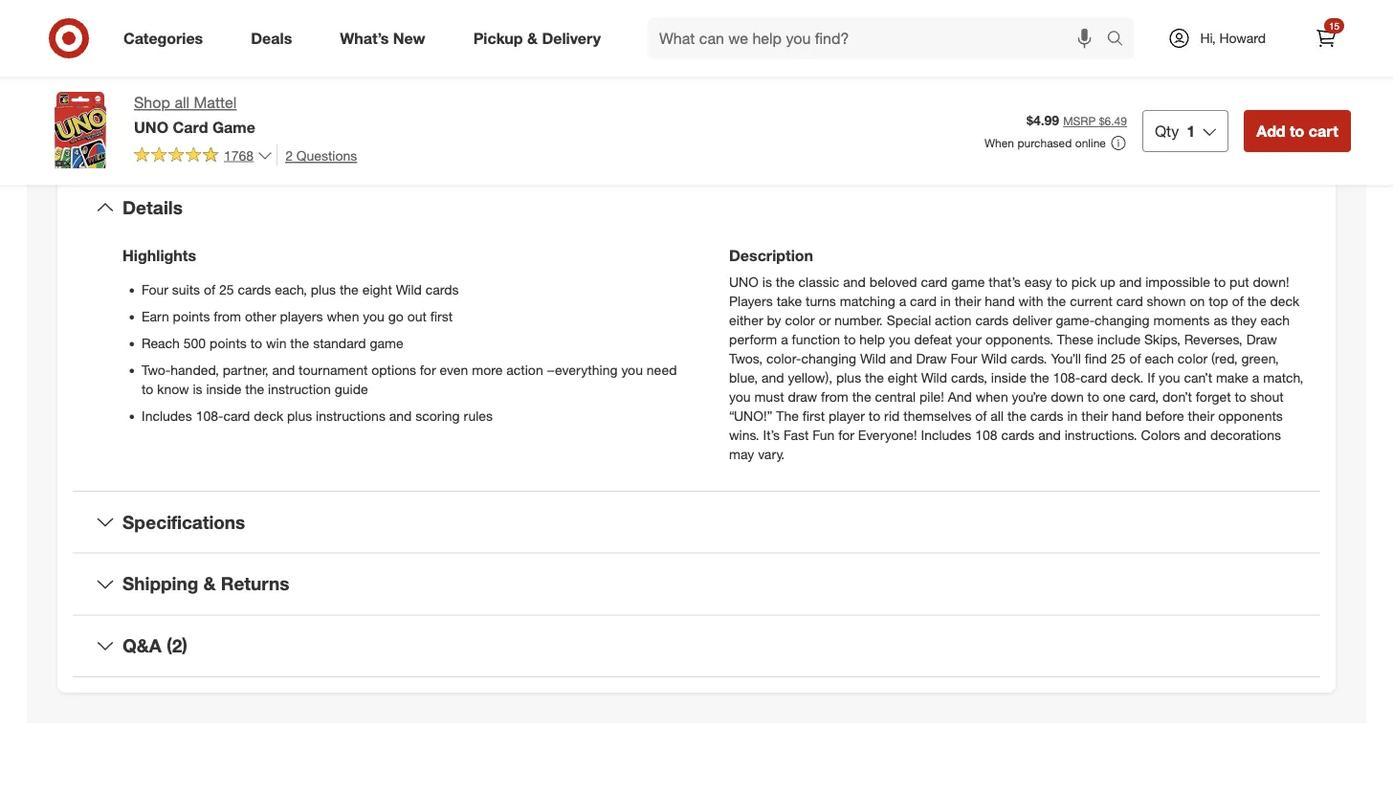 Task type: locate. For each thing, give the bounding box(es) containing it.
and up instruction
[[272, 362, 295, 378]]

108- inside description uno is the classic and beloved card game that's easy to pick up and impossible to put down! players take turns matching a card in their hand with the current card shown on top of the deck either by color or number. special action cards deliver game-changing moments as they each perform a function to help you defeat your opponents. these include skips, reverses, draw twos, color-changing wild and draw four wild cards. you'll find 25 of each color (red, green, blue, and yellow), plus the eight wild cards, inside the 108-card deck. if you can't make a match, you must draw from the central pile! and when you're down to one card, don't forget to shout "uno!" the first player to rid themselves of all the cards in their hand before their opponents wins. it's fast fun for everyone! includes 108 cards and instructions. colors and decorations may vary.
[[1053, 369, 1081, 386]]

1 horizontal spatial draw
[[1247, 331, 1278, 348]]

draw up "green,"
[[1247, 331, 1278, 348]]

handed,
[[171, 362, 219, 378]]

0 horizontal spatial &
[[203, 573, 216, 595]]

when inside description uno is the classic and beloved card game that's easy to pick up and impossible to put down! players take turns matching a card in their hand with the current card shown on top of the deck either by color or number. special action cards deliver game-changing moments as they each perform a function to help you defeat your opponents. these include skips, reverses, draw twos, color-changing wild and draw four wild cards. you'll find 25 of each color (red, green, blue, and yellow), plus the eight wild cards, inside the 108-card deck. if you can't make a match, you must draw from the central pile! and when you're down to one card, don't forget to shout "uno!" the first player to rid themselves of all the cards in their hand before their opponents wins. it's fast fun for everyone! includes 108 cards and instructions. colors and decorations may vary.
[[976, 388, 1009, 405]]

1 vertical spatial plus
[[837, 369, 862, 386]]

0 horizontal spatial draw
[[916, 350, 947, 367]]

0 vertical spatial hand
[[985, 293, 1015, 309]]

0 horizontal spatial a
[[781, 331, 788, 348]]

the up the take
[[776, 274, 795, 290]]

action
[[935, 312, 972, 329], [507, 362, 543, 378]]

game
[[952, 274, 985, 290], [370, 335, 404, 352]]

fast
[[784, 427, 809, 443]]

2 questions
[[285, 147, 357, 164]]

you down "special"
[[889, 331, 911, 348]]

hand
[[985, 293, 1015, 309], [1112, 408, 1142, 424]]

to left win
[[250, 335, 262, 352]]

when down cards,
[[976, 388, 1009, 405]]

1 horizontal spatial their
[[1082, 408, 1108, 424]]

plus up player
[[837, 369, 862, 386]]

all
[[175, 93, 190, 112], [991, 408, 1004, 424]]

four up earn
[[142, 281, 168, 298]]

1 vertical spatial game
[[370, 335, 404, 352]]

colors
[[1142, 427, 1181, 443]]

1 horizontal spatial inside
[[991, 369, 1027, 386]]

to down make
[[1235, 388, 1247, 405]]

0 horizontal spatial their
[[955, 293, 981, 309]]

1 horizontal spatial includes
[[921, 427, 972, 443]]

0 vertical spatial color
[[785, 312, 815, 329]]

1 vertical spatial includes
[[921, 427, 972, 443]]

108- down handed, on the top left of the page
[[196, 408, 223, 424]]

the up you're
[[1031, 369, 1050, 386]]

inside down partner,
[[206, 381, 242, 398]]

the right with at right
[[1048, 293, 1067, 309]]

highlights
[[123, 246, 196, 264]]

cards right 108
[[1002, 427, 1035, 443]]

0 vertical spatial when
[[327, 308, 359, 325]]

&
[[527, 29, 538, 47], [203, 573, 216, 595]]

108-
[[1053, 369, 1081, 386], [196, 408, 223, 424]]

out
[[407, 308, 427, 325]]

rid
[[885, 408, 900, 424]]

1 vertical spatial four
[[951, 350, 978, 367]]

to right add
[[1290, 121, 1305, 140]]

don't
[[1163, 388, 1193, 405]]

purchased
[[1018, 136, 1072, 150]]

0 vertical spatial all
[[175, 93, 190, 112]]

more inside two-handed, partner, and tournament options for even more action –everything you need to know is inside the instruction guide
[[472, 362, 503, 378]]

0 vertical spatial deck
[[1271, 293, 1300, 309]]

opponents.
[[986, 331, 1054, 348]]

25 down include
[[1111, 350, 1126, 367]]

0 horizontal spatial uno
[[134, 118, 169, 136]]

opponents
[[1219, 408, 1283, 424]]

& right pickup
[[527, 29, 538, 47]]

0 horizontal spatial more
[[335, 42, 370, 61]]

if
[[1148, 369, 1155, 386]]

0 horizontal spatial first
[[431, 308, 453, 325]]

1 vertical spatial color
[[1178, 350, 1208, 367]]

changing down 'function'
[[802, 350, 857, 367]]

25 right suits
[[219, 281, 234, 298]]

hand down one
[[1112, 408, 1142, 424]]

is up the players
[[763, 274, 772, 290]]

1 horizontal spatial more
[[472, 362, 503, 378]]

inside down cards. on the top of the page
[[991, 369, 1027, 386]]

can't
[[1184, 369, 1213, 386]]

0 vertical spatial action
[[935, 312, 972, 329]]

online
[[1076, 136, 1106, 150]]

is down handed, on the top left of the page
[[193, 381, 202, 398]]

uno up the players
[[729, 274, 759, 290]]

eight inside description uno is the classic and beloved card game that's easy to pick up and impossible to put down! players take turns matching a card in their hand with the current card shown on top of the deck either by color or number. special action cards deliver game-changing moments as they each perform a function to help you defeat your opponents. these include skips, reverses, draw twos, color-changing wild and draw four wild cards. you'll find 25 of each color (red, green, blue, and yellow), plus the eight wild cards, inside the 108-card deck. if you can't make a match, you must draw from the central pile! and when you're down to one card, don't forget to shout "uno!" the first player to rid themselves of all the cards in their hand before their opponents wins. it's fast fun for everyone! includes 108 cards and instructions. colors and decorations may vary.
[[888, 369, 918, 386]]

wild down help
[[860, 350, 886, 367]]

1 horizontal spatial 108-
[[1053, 369, 1081, 386]]

instructions.
[[1065, 427, 1138, 443]]

standard
[[313, 335, 366, 352]]

1 horizontal spatial in
[[1068, 408, 1078, 424]]

0 vertical spatial a
[[899, 293, 907, 309]]

1 vertical spatial is
[[193, 381, 202, 398]]

and
[[843, 274, 866, 290], [1120, 274, 1142, 290], [890, 350, 913, 367], [272, 362, 295, 378], [762, 369, 784, 386], [389, 408, 412, 424], [1039, 427, 1061, 443], [1184, 427, 1207, 443]]

plus down instruction
[[287, 408, 312, 424]]

instruction
[[268, 381, 331, 398]]

includes inside description uno is the classic and beloved card game that's easy to pick up and impossible to put down! players take turns matching a card in their hand with the current card shown on top of the deck either by color or number. special action cards deliver game-changing moments as they each perform a function to help you defeat your opponents. these include skips, reverses, draw twos, color-changing wild and draw four wild cards. you'll find 25 of each color (red, green, blue, and yellow), plus the eight wild cards, inside the 108-card deck. if you can't make a match, you must draw from the central pile! and when you're down to one card, don't forget to shout "uno!" the first player to rid themselves of all the cards in their hand before their opponents wins. it's fast fun for everyone! includes 108 cards and instructions. colors and decorations may vary.
[[921, 427, 972, 443]]

0 horizontal spatial from
[[214, 308, 241, 325]]

1 vertical spatial 25
[[1111, 350, 1126, 367]]

all up "card"
[[175, 93, 190, 112]]

1 horizontal spatial changing
[[1095, 312, 1150, 329]]

1 vertical spatial a
[[781, 331, 788, 348]]

1 horizontal spatial first
[[803, 408, 825, 424]]

0 horizontal spatial is
[[193, 381, 202, 398]]

changing
[[1095, 312, 1150, 329], [802, 350, 857, 367]]

1 vertical spatial for
[[839, 427, 855, 443]]

inside inside two-handed, partner, and tournament options for even more action –everything you need to know is inside the instruction guide
[[206, 381, 242, 398]]

cart
[[1309, 121, 1339, 140]]

0 vertical spatial plus
[[311, 281, 336, 298]]

25 inside description uno is the classic and beloved card game that's easy to pick up and impossible to put down! players take turns matching a card in their hand with the current card shown on top of the deck either by color or number. special action cards deliver game-changing moments as they each perform a function to help you defeat your opponents. these include skips, reverses, draw twos, color-changing wild and draw four wild cards. you'll find 25 of each color (red, green, blue, and yellow), plus the eight wild cards, inside the 108-card deck. if you can't make a match, you must draw from the central pile! and when you're down to one card, don't forget to shout "uno!" the first player to rid themselves of all the cards in their hand before their opponents wins. it's fast fun for everyone! includes 108 cards and instructions. colors and decorations may vary.
[[1111, 350, 1126, 367]]

deck
[[1271, 293, 1300, 309], [254, 408, 283, 424]]

1 vertical spatial from
[[821, 388, 849, 405]]

all up 108
[[991, 408, 1004, 424]]

go
[[388, 308, 404, 325]]

1 vertical spatial more
[[472, 362, 503, 378]]

1 horizontal spatial &
[[527, 29, 538, 47]]

1 horizontal spatial from
[[821, 388, 849, 405]]

perform
[[729, 331, 777, 348]]

you down blue,
[[729, 388, 751, 405]]

1 horizontal spatial action
[[935, 312, 972, 329]]

their down forget
[[1188, 408, 1215, 424]]

down!
[[1253, 274, 1290, 290]]

when up standard
[[327, 308, 359, 325]]

0 vertical spatial points
[[173, 308, 210, 325]]

to inside two-handed, partner, and tournament options for even more action –everything you need to know is inside the instruction guide
[[142, 381, 154, 398]]

draw down defeat
[[916, 350, 947, 367]]

from up player
[[821, 388, 849, 405]]

for left even
[[420, 362, 436, 378]]

0 horizontal spatial inside
[[206, 381, 242, 398]]

a up "special"
[[899, 293, 907, 309]]

four inside description uno is the classic and beloved card game that's easy to pick up and impossible to put down! players take turns matching a card in their hand with the current card shown on top of the deck either by color or number. special action cards deliver game-changing moments as they each perform a function to help you defeat your opponents. these include skips, reverses, draw twos, color-changing wild and draw four wild cards. you'll find 25 of each color (red, green, blue, and yellow), plus the eight wild cards, inside the 108-card deck. if you can't make a match, you must draw from the central pile! and when you're down to one card, don't forget to shout "uno!" the first player to rid themselves of all the cards in their hand before their opponents wins. it's fast fun for everyone! includes 108 cards and instructions. colors and decorations may vary.
[[951, 350, 978, 367]]

players
[[280, 308, 323, 325]]

eight up go
[[362, 281, 392, 298]]

inside inside description uno is the classic and beloved card game that's easy to pick up and impossible to put down! players take turns matching a card in their hand with the current card shown on top of the deck either by color or number. special action cards deliver game-changing moments as they each perform a function to help you defeat your opponents. these include skips, reverses, draw twos, color-changing wild and draw four wild cards. you'll find 25 of each color (red, green, blue, and yellow), plus the eight wild cards, inside the 108-card deck. if you can't make a match, you must draw from the central pile! and when you're down to one card, don't forget to shout "uno!" the first player to rid themselves of all the cards in their hand before their opponents wins. it's fast fun for everyone! includes 108 cards and instructions. colors and decorations may vary.
[[991, 369, 1027, 386]]

wild up out
[[396, 281, 422, 298]]

more
[[335, 42, 370, 61], [472, 362, 503, 378]]

pile!
[[920, 388, 945, 405]]

2 vertical spatial a
[[1253, 369, 1260, 386]]

1 vertical spatial hand
[[1112, 408, 1142, 424]]

1 vertical spatial changing
[[802, 350, 857, 367]]

four down your
[[951, 350, 978, 367]]

you right 'if'
[[1159, 369, 1181, 386]]

1 vertical spatial first
[[803, 408, 825, 424]]

changing up include
[[1095, 312, 1150, 329]]

inside
[[991, 369, 1027, 386], [206, 381, 242, 398]]

decorations
[[1211, 427, 1282, 443]]

each right "they"
[[1261, 312, 1290, 329]]

for down player
[[839, 427, 855, 443]]

to down two-
[[142, 381, 154, 398]]

uno
[[134, 118, 169, 136], [729, 274, 759, 290]]

deals link
[[235, 17, 316, 59]]

from
[[214, 308, 241, 325], [821, 388, 849, 405]]

their up your
[[955, 293, 981, 309]]

0 vertical spatial each
[[1261, 312, 1290, 329]]

description
[[729, 246, 814, 264]]

1 horizontal spatial four
[[951, 350, 978, 367]]

and left scoring
[[389, 408, 412, 424]]

for inside description uno is the classic and beloved card game that's easy to pick up and impossible to put down! players take turns matching a card in their hand with the current card shown on top of the deck either by color or number. special action cards deliver game-changing moments as they each perform a function to help you defeat your opponents. these include skips, reverses, draw twos, color-changing wild and draw four wild cards. you'll find 25 of each color (red, green, blue, and yellow), plus the eight wild cards, inside the 108-card deck. if you can't make a match, you must draw from the central pile! and when you're down to one card, don't forget to shout "uno!" the first player to rid themselves of all the cards in their hand before their opponents wins. it's fast fun for everyone! includes 108 cards and instructions. colors and decorations may vary.
[[839, 427, 855, 443]]

action up your
[[935, 312, 972, 329]]

15
[[1329, 20, 1340, 32]]

and
[[948, 388, 972, 405]]

0 vertical spatial four
[[142, 281, 168, 298]]

eight up central
[[888, 369, 918, 386]]

earn points from other players when you go out first
[[142, 308, 453, 325]]

0 vertical spatial uno
[[134, 118, 169, 136]]

1 horizontal spatial deck
[[1271, 293, 1300, 309]]

game up options at left top
[[370, 335, 404, 352]]

a up color-
[[781, 331, 788, 348]]

1 vertical spatial in
[[1068, 408, 1078, 424]]

2 horizontal spatial a
[[1253, 369, 1260, 386]]

0 vertical spatial changing
[[1095, 312, 1150, 329]]

the right win
[[290, 335, 309, 352]]

shipping
[[123, 573, 198, 595]]

description uno is the classic and beloved card game that's easy to pick up and impossible to put down! players take turns matching a card in their hand with the current card shown on top of the deck either by color or number. special action cards deliver game-changing moments as they each perform a function to help you defeat your opponents. these include skips, reverses, draw twos, color-changing wild and draw four wild cards. you'll find 25 of each color (red, green, blue, and yellow), plus the eight wild cards, inside the 108-card deck. if you can't make a match, you must draw from the central pile! and when you're down to one card, don't forget to shout "uno!" the first player to rid themselves of all the cards in their hand before their opponents wins. it's fast fun for everyone! includes 108 cards and instructions. colors and decorations may vary.
[[729, 246, 1304, 463]]

0 horizontal spatial for
[[420, 362, 436, 378]]

yellow),
[[788, 369, 833, 386]]

1 vertical spatial uno
[[729, 274, 759, 290]]

rules
[[464, 408, 493, 424]]

for
[[420, 362, 436, 378], [839, 427, 855, 443]]

plus
[[311, 281, 336, 298], [837, 369, 862, 386], [287, 408, 312, 424]]

the
[[776, 274, 795, 290], [340, 281, 359, 298], [1048, 293, 1067, 309], [1248, 293, 1267, 309], [290, 335, 309, 352], [865, 369, 884, 386], [1031, 369, 1050, 386], [245, 381, 264, 398], [853, 388, 872, 405], [1008, 408, 1027, 424]]

uno down shop
[[134, 118, 169, 136]]

four suits of 25 cards each, plus the eight wild cards
[[142, 281, 459, 298]]

includes down themselves
[[921, 427, 972, 443]]

to left rid
[[869, 408, 881, 424]]

impossible
[[1146, 274, 1211, 290]]

wild up cards,
[[981, 350, 1007, 367]]

and down down
[[1039, 427, 1061, 443]]

first up fun
[[803, 408, 825, 424]]

1 vertical spatial action
[[507, 362, 543, 378]]

in up defeat
[[941, 293, 951, 309]]

find
[[1085, 350, 1108, 367]]

for inside two-handed, partner, and tournament options for even more action –everything you need to know is inside the instruction guide
[[420, 362, 436, 378]]

0 vertical spatial &
[[527, 29, 538, 47]]

blue,
[[729, 369, 758, 386]]

points up partner,
[[210, 335, 247, 352]]

1 horizontal spatial hand
[[1112, 408, 1142, 424]]

first right out
[[431, 308, 453, 325]]

color down the take
[[785, 312, 815, 329]]

& inside pickup & delivery link
[[527, 29, 538, 47]]

1 vertical spatial eight
[[888, 369, 918, 386]]

take
[[777, 293, 802, 309]]

hi,
[[1201, 30, 1216, 46]]

cards up out
[[426, 281, 459, 298]]

0 vertical spatial includes
[[142, 408, 192, 424]]

0 horizontal spatial four
[[142, 281, 168, 298]]

the up central
[[865, 369, 884, 386]]

the down partner,
[[245, 381, 264, 398]]

a down "green,"
[[1253, 369, 1260, 386]]

1 vertical spatial points
[[210, 335, 247, 352]]

1 vertical spatial deck
[[254, 408, 283, 424]]

questions
[[297, 147, 357, 164]]

1 horizontal spatial color
[[1178, 350, 1208, 367]]

deck down instruction
[[254, 408, 283, 424]]

0 horizontal spatial action
[[507, 362, 543, 378]]

search
[[1098, 31, 1144, 49]]

1 horizontal spatial for
[[839, 427, 855, 443]]

first inside description uno is the classic and beloved card game that's easy to pick up and impossible to put down! players take turns matching a card in their hand with the current card shown on top of the deck either by color or number. special action cards deliver game-changing moments as they each perform a function to help you defeat your opponents. these include skips, reverses, draw twos, color-changing wild and draw four wild cards. you'll find 25 of each color (red, green, blue, and yellow), plus the eight wild cards, inside the 108-card deck. if you can't make a match, you must draw from the central pile! and when you're down to one card, don't forget to shout "uno!" the first player to rid themselves of all the cards in their hand before their opponents wins. it's fast fun for everyone! includes 108 cards and instructions. colors and decorations may vary.
[[803, 408, 825, 424]]

is inside two-handed, partner, and tournament options for even more action –everything you need to know is inside the instruction guide
[[193, 381, 202, 398]]

details
[[123, 196, 183, 218]]

in down down
[[1068, 408, 1078, 424]]

color up can't
[[1178, 350, 1208, 367]]

0 horizontal spatial in
[[941, 293, 951, 309]]

1 horizontal spatial 25
[[1111, 350, 1126, 367]]

0 vertical spatial 108-
[[1053, 369, 1081, 386]]

0 vertical spatial game
[[952, 274, 985, 290]]

skips,
[[1145, 331, 1181, 348]]

1 horizontal spatial game
[[952, 274, 985, 290]]

& inside shipping & returns dropdown button
[[203, 573, 216, 595]]

action left '–everything'
[[507, 362, 543, 378]]

1768
[[224, 147, 254, 163]]

& for shipping
[[203, 573, 216, 595]]

& left returns on the bottom
[[203, 573, 216, 595]]

(red,
[[1212, 350, 1238, 367]]

qty 1
[[1155, 121, 1196, 140]]

includes 108-card deck plus instructions and scoring rules
[[142, 408, 493, 424]]

instructions
[[316, 408, 386, 424]]

0 vertical spatial is
[[763, 274, 772, 290]]

1 vertical spatial &
[[203, 573, 216, 595]]

& for pickup
[[527, 29, 538, 47]]

from left other
[[214, 308, 241, 325]]

defeat
[[915, 331, 952, 348]]

images
[[374, 42, 424, 61]]

1 vertical spatial all
[[991, 408, 1004, 424]]

0 vertical spatial for
[[420, 362, 436, 378]]

1 horizontal spatial eight
[[888, 369, 918, 386]]

pickup & delivery link
[[457, 17, 625, 59]]

and up matching
[[843, 274, 866, 290]]

0 vertical spatial eight
[[362, 281, 392, 298]]

1
[[1187, 121, 1196, 140]]

to inside button
[[1290, 121, 1305, 140]]

guide
[[335, 381, 368, 398]]

earn
[[142, 308, 169, 325]]

1 vertical spatial each
[[1145, 350, 1174, 367]]

scoring
[[416, 408, 460, 424]]

0 horizontal spatial deck
[[254, 408, 283, 424]]

number.
[[835, 312, 883, 329]]

card down the find
[[1081, 369, 1108, 386]]

each down skips,
[[1145, 350, 1174, 367]]

1 vertical spatial draw
[[916, 350, 947, 367]]

what's
[[340, 29, 389, 47]]

plus right each,
[[311, 281, 336, 298]]

cards
[[238, 281, 271, 298], [426, 281, 459, 298], [976, 312, 1009, 329], [1031, 408, 1064, 424], [1002, 427, 1035, 443]]

1 horizontal spatial when
[[976, 388, 1009, 405]]

points up '500' on the top left
[[173, 308, 210, 325]]

howard
[[1220, 30, 1266, 46]]

1 vertical spatial when
[[976, 388, 1009, 405]]

you left need
[[622, 362, 643, 378]]

1 vertical spatial 108-
[[196, 408, 223, 424]]

0 horizontal spatial includes
[[142, 408, 192, 424]]

their up 'instructions.'
[[1082, 408, 1108, 424]]

–everything
[[547, 362, 618, 378]]

specifications
[[123, 511, 245, 533]]

1 horizontal spatial is
[[763, 274, 772, 290]]

0 vertical spatial more
[[335, 42, 370, 61]]

partner,
[[223, 362, 269, 378]]

deck down "down!"
[[1271, 293, 1300, 309]]

108- up down
[[1053, 369, 1081, 386]]

all inside description uno is the classic and beloved card game that's easy to pick up and impossible to put down! players take turns matching a card in their hand with the current card shown on top of the deck either by color or number. special action cards deliver game-changing moments as they each perform a function to help you defeat your opponents. these include skips, reverses, draw twos, color-changing wild and draw four wild cards. you'll find 25 of each color (red, green, blue, and yellow), plus the eight wild cards, inside the 108-card deck. if you can't make a match, you must draw from the central pile! and when you're down to one card, don't forget to shout "uno!" the first player to rid themselves of all the cards in their hand before their opponents wins. it's fast fun for everyone! includes 108 cards and instructions. colors and decorations may vary.
[[991, 408, 1004, 424]]

includes down know
[[142, 408, 192, 424]]

twos,
[[729, 350, 763, 367]]



Task type: describe. For each thing, give the bounding box(es) containing it.
must
[[755, 388, 784, 405]]

details button
[[73, 177, 1321, 238]]

0 horizontal spatial 25
[[219, 281, 234, 298]]

it's
[[763, 427, 780, 443]]

show more images
[[292, 42, 424, 61]]

image gallery element
[[42, 0, 674, 73]]

up
[[1100, 274, 1116, 290]]

shown
[[1147, 293, 1186, 309]]

you're
[[1012, 388, 1047, 405]]

draw
[[788, 388, 818, 405]]

action inside description uno is the classic and beloved card game that's easy to pick up and impossible to put down! players take turns matching a card in their hand with the current card shown on top of the deck either by color or number. special action cards deliver game-changing moments as they each perform a function to help you defeat your opponents. these include skips, reverses, draw twos, color-changing wild and draw four wild cards. you'll find 25 of each color (red, green, blue, and yellow), plus the eight wild cards, inside the 108-card deck. if you can't make a match, you must draw from the central pile! and when you're down to one card, don't forget to shout "uno!" the first player to rid themselves of all the cards in their hand before their opponents wins. it's fast fun for everyone! includes 108 cards and instructions. colors and decorations may vary.
[[935, 312, 972, 329]]

may
[[729, 446, 755, 463]]

put
[[1230, 274, 1250, 290]]

2 vertical spatial plus
[[287, 408, 312, 424]]

is inside description uno is the classic and beloved card game that's easy to pick up and impossible to put down! players take turns matching a card in their hand with the current card shown on top of the deck either by color or number. special action cards deliver game-changing moments as they each perform a function to help you defeat your opponents. these include skips, reverses, draw twos, color-changing wild and draw four wild cards. you'll find 25 of each color (red, green, blue, and yellow), plus the eight wild cards, inside the 108-card deck. if you can't make a match, you must draw from the central pile! and when you're down to one card, don't forget to shout "uno!" the first player to rid themselves of all the cards in their hand before their opponents wins. it's fast fun for everyone! includes 108 cards and instructions. colors and decorations may vary.
[[763, 274, 772, 290]]

cards down you're
[[1031, 408, 1064, 424]]

player
[[829, 408, 865, 424]]

the up "they"
[[1248, 293, 1267, 309]]

0 vertical spatial from
[[214, 308, 241, 325]]

0 horizontal spatial changing
[[802, 350, 857, 367]]

and up must
[[762, 369, 784, 386]]

plus inside description uno is the classic and beloved card game that's easy to pick up and impossible to put down! players take turns matching a card in their hand with the current card shown on top of the deck either by color or number. special action cards deliver game-changing moments as they each perform a function to help you defeat your opponents. these include skips, reverses, draw twos, color-changing wild and draw four wild cards. you'll find 25 of each color (red, green, blue, and yellow), plus the eight wild cards, inside the 108-card deck. if you can't make a match, you must draw from the central pile! and when you're down to one card, don't forget to shout "uno!" the first player to rid themselves of all the cards in their hand before their opponents wins. it's fast fun for everyone! includes 108 cards and instructions. colors and decorations may vary.
[[837, 369, 862, 386]]

current
[[1070, 293, 1113, 309]]

game
[[212, 118, 255, 136]]

you'll
[[1051, 350, 1081, 367]]

when
[[985, 136, 1015, 150]]

and right colors
[[1184, 427, 1207, 443]]

cards.
[[1011, 350, 1048, 367]]

What can we help you find? suggestions appear below search field
[[648, 17, 1112, 59]]

on
[[1190, 293, 1205, 309]]

to left one
[[1088, 388, 1100, 405]]

returns
[[221, 573, 289, 595]]

and right up
[[1120, 274, 1142, 290]]

card up "special"
[[910, 293, 937, 309]]

"uno!"
[[729, 408, 773, 424]]

0 horizontal spatial game
[[370, 335, 404, 352]]

wild up pile!
[[922, 369, 948, 386]]

shop all mattel uno card game
[[134, 93, 255, 136]]

msrp
[[1064, 114, 1096, 128]]

$4.99
[[1027, 112, 1060, 129]]

match,
[[1264, 369, 1304, 386]]

easy
[[1025, 274, 1052, 290]]

q&a (2)
[[123, 635, 188, 657]]

uno inside description uno is the classic and beloved card game that's easy to pick up and impossible to put down! players take turns matching a card in their hand with the current card shown on top of the deck either by color or number. special action cards deliver game-changing moments as they each perform a function to help you defeat your opponents. these include skips, reverses, draw twos, color-changing wild and draw four wild cards. you'll find 25 of each color (red, green, blue, and yellow), plus the eight wild cards, inside the 108-card deck. if you can't make a match, you must draw from the central pile! and when you're down to one card, don't forget to shout "uno!" the first player to rid themselves of all the cards in their hand before their opponents wins. it's fast fun for everyone! includes 108 cards and instructions. colors and decorations may vary.
[[729, 274, 759, 290]]

add to cart button
[[1244, 110, 1352, 152]]

the up standard
[[340, 281, 359, 298]]

even
[[440, 362, 468, 378]]

and inside two-handed, partner, and tournament options for even more action –everything you need to know is inside the instruction guide
[[272, 362, 295, 378]]

card down partner,
[[223, 408, 250, 424]]

themselves
[[904, 408, 972, 424]]

shop
[[134, 93, 170, 112]]

wins.
[[729, 427, 760, 443]]

you left go
[[363, 308, 385, 325]]

down
[[1051, 388, 1084, 405]]

2 horizontal spatial their
[[1188, 408, 1215, 424]]

q&a (2) button
[[73, 616, 1321, 677]]

forget
[[1196, 388, 1231, 405]]

of up deck.
[[1130, 350, 1141, 367]]

of down put
[[1233, 293, 1244, 309]]

of right suits
[[204, 281, 215, 298]]

cards up your
[[976, 312, 1009, 329]]

0 horizontal spatial hand
[[985, 293, 1015, 309]]

0 vertical spatial draw
[[1247, 331, 1278, 348]]

new
[[393, 29, 426, 47]]

0 horizontal spatial color
[[785, 312, 815, 329]]

card right beloved
[[921, 274, 948, 290]]

fun
[[813, 427, 835, 443]]

action inside two-handed, partner, and tournament options for even more action –everything you need to know is inside the instruction guide
[[507, 362, 543, 378]]

to up top
[[1214, 274, 1226, 290]]

uno inside the shop all mattel uno card game
[[134, 118, 169, 136]]

uno card game, 5 of 9 image
[[42, 0, 350, 16]]

500
[[184, 335, 206, 352]]

categories
[[123, 29, 203, 47]]

of up 108
[[976, 408, 987, 424]]

all inside the shop all mattel uno card game
[[175, 93, 190, 112]]

and up central
[[890, 350, 913, 367]]

pickup & delivery
[[473, 29, 601, 47]]

card left shown
[[1117, 293, 1144, 309]]

deck.
[[1111, 369, 1144, 386]]

0 horizontal spatial 108-
[[196, 408, 223, 424]]

1 horizontal spatial each
[[1261, 312, 1290, 329]]

15 link
[[1306, 17, 1348, 59]]

pick
[[1072, 274, 1097, 290]]

one
[[1103, 388, 1126, 405]]

deck inside description uno is the classic and beloved card game that's easy to pick up and impossible to put down! players take turns matching a card in their hand with the current card shown on top of the deck either by color or number. special action cards deliver game-changing moments as they each perform a function to help you defeat your opponents. these include skips, reverses, draw twos, color-changing wild and draw four wild cards. you'll find 25 of each color (red, green, blue, and yellow), plus the eight wild cards, inside the 108-card deck. if you can't make a match, you must draw from the central pile! and when you're down to one card, don't forget to shout "uno!" the first player to rid themselves of all the cards in their hand before their opponents wins. it's fast fun for everyone! includes 108 cards and instructions. colors and decorations may vary.
[[1271, 293, 1300, 309]]

game inside description uno is the classic and beloved card game that's easy to pick up and impossible to put down! players take turns matching a card in their hand with the current card shown on top of the deck either by color or number. special action cards deliver game-changing moments as they each perform a function to help you defeat your opponents. these include skips, reverses, draw twos, color-changing wild and draw four wild cards. you'll find 25 of each color (red, green, blue, and yellow), plus the eight wild cards, inside the 108-card deck. if you can't make a match, you must draw from the central pile! and when you're down to one card, don't forget to shout "uno!" the first player to rid themselves of all the cards in their hand before their opponents wins. it's fast fun for everyone! includes 108 cards and instructions. colors and decorations may vary.
[[952, 274, 985, 290]]

card
[[173, 118, 208, 136]]

0 vertical spatial first
[[431, 308, 453, 325]]

beloved
[[870, 274, 917, 290]]

by
[[767, 312, 782, 329]]

as
[[1214, 312, 1228, 329]]

matching
[[840, 293, 896, 309]]

central
[[875, 388, 916, 405]]

win
[[266, 335, 287, 352]]

what's new link
[[324, 17, 450, 59]]

2
[[285, 147, 293, 164]]

color-
[[767, 350, 802, 367]]

the inside two-handed, partner, and tournament options for even more action –everything you need to know is inside the instruction guide
[[245, 381, 264, 398]]

reverses,
[[1185, 331, 1243, 348]]

classic
[[799, 274, 840, 290]]

each,
[[275, 281, 307, 298]]

you inside two-handed, partner, and tournament options for even more action –everything you need to know is inside the instruction guide
[[622, 362, 643, 378]]

function
[[792, 331, 841, 348]]

help
[[860, 331, 886, 348]]

need
[[647, 362, 677, 378]]

options
[[372, 362, 416, 378]]

shipping & returns button
[[73, 554, 1321, 615]]

1 horizontal spatial a
[[899, 293, 907, 309]]

everyone!
[[858, 427, 918, 443]]

cards up other
[[238, 281, 271, 298]]

either
[[729, 312, 763, 329]]

specifications button
[[73, 492, 1321, 553]]

green,
[[1242, 350, 1279, 367]]

to left pick
[[1056, 274, 1068, 290]]

more inside button
[[335, 42, 370, 61]]

pickup
[[473, 29, 523, 47]]

make
[[1216, 369, 1249, 386]]

vary.
[[758, 446, 785, 463]]

108
[[976, 427, 998, 443]]

categories link
[[107, 17, 227, 59]]

image of uno card game image
[[42, 92, 119, 168]]

(2)
[[167, 635, 188, 657]]

your
[[956, 331, 982, 348]]

0 horizontal spatial each
[[1145, 350, 1174, 367]]

deals
[[251, 29, 292, 47]]

or
[[819, 312, 831, 329]]

search button
[[1098, 17, 1144, 63]]

the down you're
[[1008, 408, 1027, 424]]

0 horizontal spatial eight
[[362, 281, 392, 298]]

the up player
[[853, 388, 872, 405]]

to down number.
[[844, 331, 856, 348]]

1768 link
[[134, 144, 273, 168]]

when purchased online
[[985, 136, 1106, 150]]

from inside description uno is the classic and beloved card game that's easy to pick up and impossible to put down! players take turns matching a card in their hand with the current card shown on top of the deck either by color or number. special action cards deliver game-changing moments as they each perform a function to help you defeat your opponents. these include skips, reverses, draw twos, color-changing wild and draw four wild cards. you'll find 25 of each color (red, green, blue, and yellow), plus the eight wild cards, inside the 108-card deck. if you can't make a match, you must draw from the central pile! and when you're down to one card, don't forget to shout "uno!" the first player to rid themselves of all the cards in their hand before their opponents wins. it's fast fun for everyone! includes 108 cards and instructions. colors and decorations may vary.
[[821, 388, 849, 405]]

shipping & returns
[[123, 573, 289, 595]]



Task type: vqa. For each thing, say whether or not it's contained in the screenshot.
& to the right
yes



